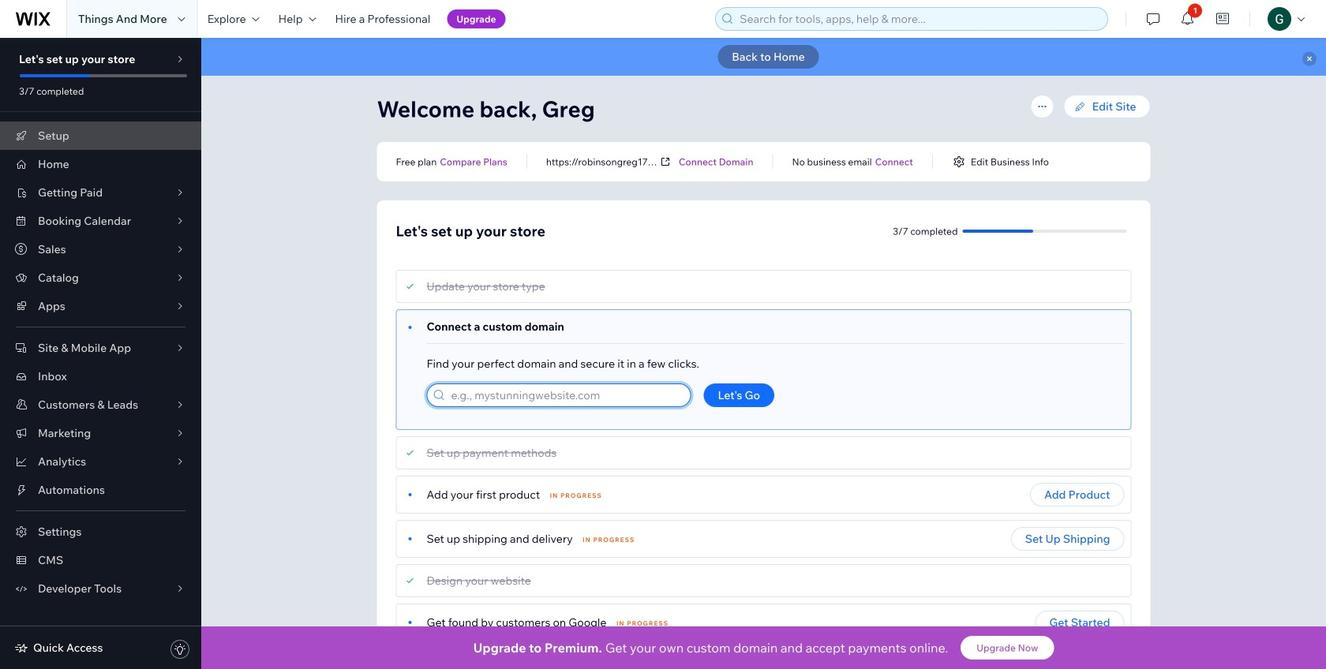 Task type: vqa. For each thing, say whether or not it's contained in the screenshot.
SALES in the Sidebar element
no



Task type: describe. For each thing, give the bounding box(es) containing it.
sidebar element
[[0, 38, 201, 670]]

Search for tools, apps, help & more... field
[[736, 8, 1104, 30]]



Task type: locate. For each thing, give the bounding box(es) containing it.
e.g., mystunningwebsite.com field
[[447, 385, 686, 407]]

alert
[[201, 38, 1327, 76]]



